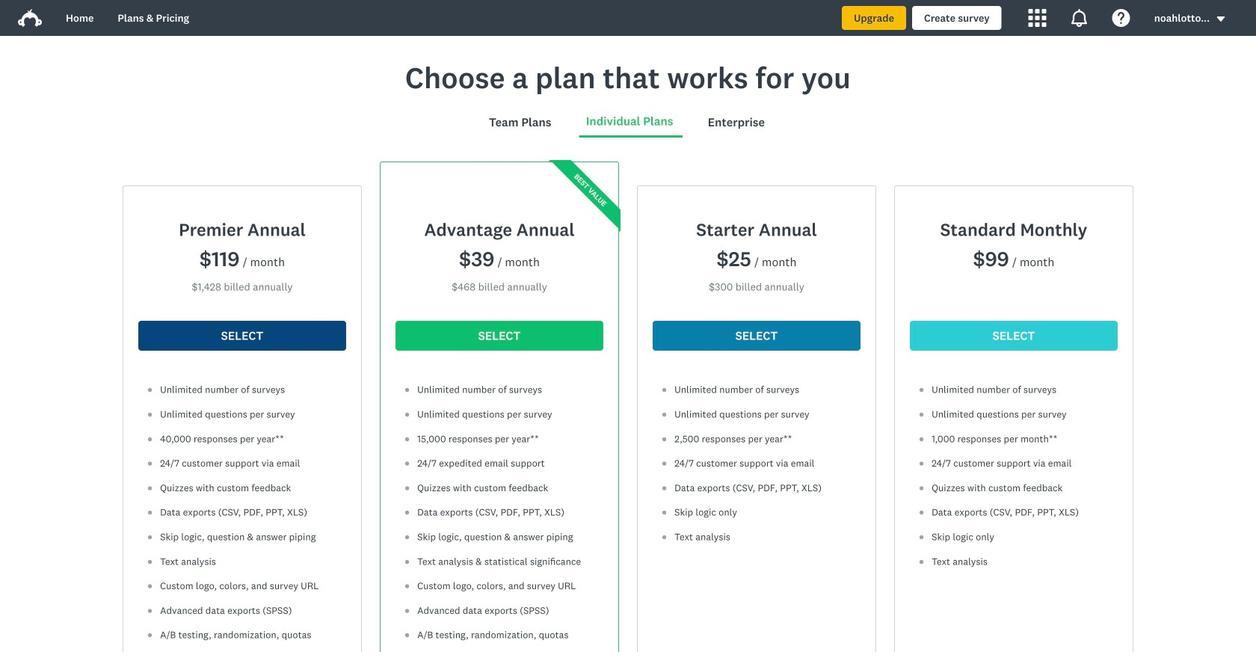 Task type: vqa. For each thing, say whether or not it's contained in the screenshot.
first Brand logo from the bottom
yes



Task type: describe. For each thing, give the bounding box(es) containing it.
help icon image
[[1113, 9, 1131, 27]]

notification center icon image
[[1071, 9, 1089, 27]]

1 brand logo image from the top
[[18, 6, 42, 30]]



Task type: locate. For each thing, give the bounding box(es) containing it.
products icon image
[[1029, 9, 1047, 27], [1029, 9, 1047, 27]]

brand logo image
[[18, 6, 42, 30], [18, 9, 42, 27]]

2 brand logo image from the top
[[18, 9, 42, 27]]

dropdown arrow icon image
[[1216, 14, 1227, 24], [1218, 16, 1226, 22]]



